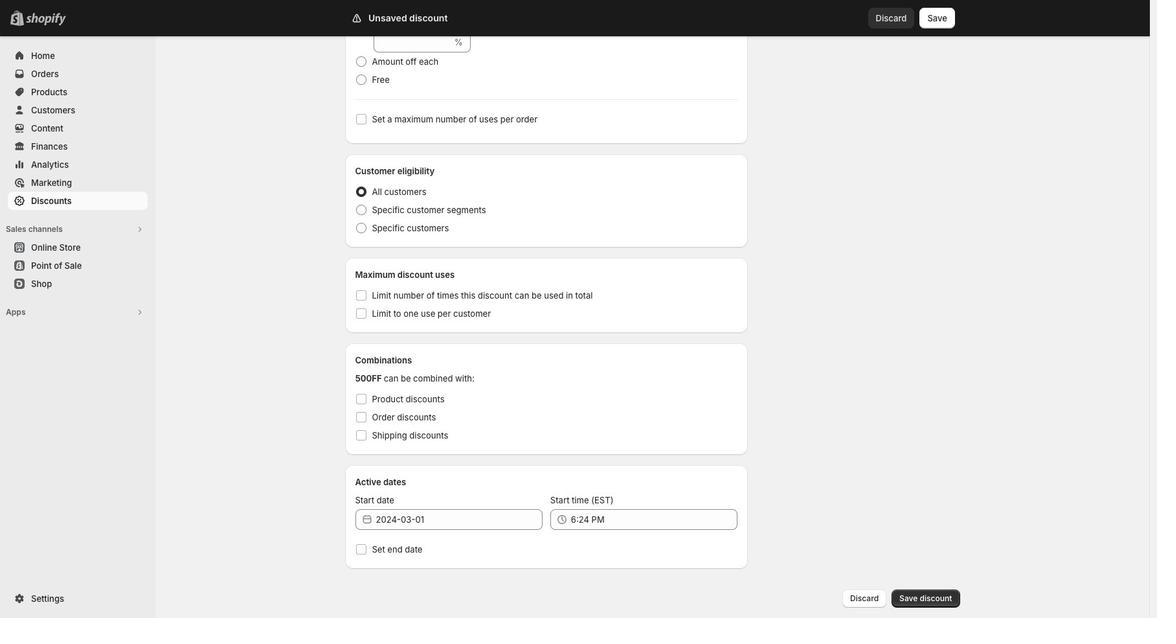 Task type: describe. For each thing, give the bounding box(es) containing it.
Enter time text field
[[571, 509, 738, 530]]



Task type: locate. For each thing, give the bounding box(es) containing it.
None text field
[[374, 32, 452, 52]]

shopify image
[[26, 13, 66, 26]]

YYYY-MM-DD text field
[[376, 509, 543, 530]]



Task type: vqa. For each thing, say whether or not it's contained in the screenshot.
the bottommost AND
no



